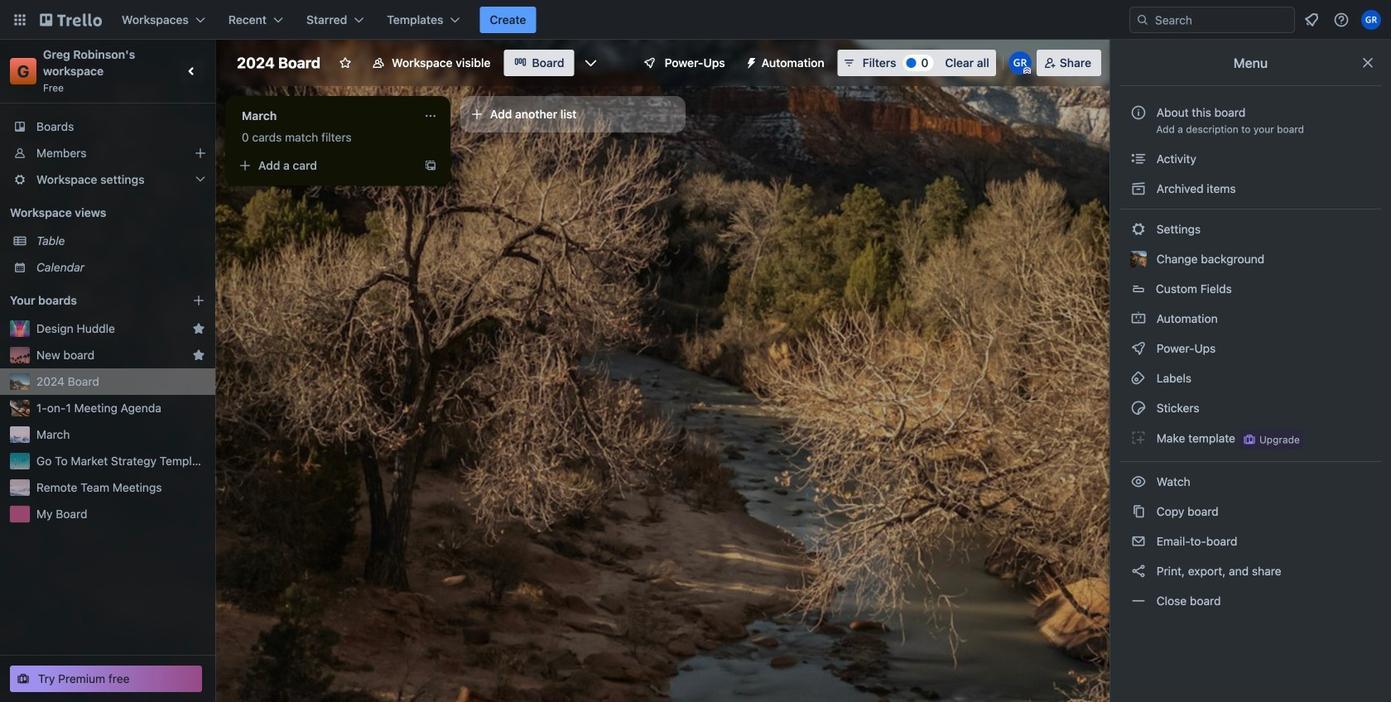 Task type: vqa. For each thing, say whether or not it's contained in the screenshot.
Christina Overa (christinaovera) icon
no



Task type: locate. For each thing, give the bounding box(es) containing it.
None text field
[[232, 103, 417, 129]]

greg robinson (gregrobinson96) image
[[1362, 10, 1382, 30], [1009, 51, 1032, 75]]

1 sm image from the top
[[1131, 151, 1147, 167]]

this member is an admin of this board. image
[[1024, 67, 1031, 75]]

starred icon image
[[192, 322, 205, 335], [192, 349, 205, 362]]

0 vertical spatial starred icon image
[[192, 322, 205, 335]]

1 vertical spatial starred icon image
[[192, 349, 205, 362]]

sm image
[[1131, 151, 1147, 167], [1131, 181, 1147, 197], [1131, 221, 1147, 238], [1131, 311, 1147, 327], [1131, 340, 1147, 357], [1131, 400, 1147, 417], [1131, 504, 1147, 520], [1131, 533, 1147, 550]]

create from template… image
[[424, 159, 437, 172]]

4 sm image from the top
[[1131, 311, 1147, 327]]

2 sm image from the top
[[1131, 181, 1147, 197]]

1 vertical spatial greg robinson (gregrobinson96) image
[[1009, 51, 1032, 75]]

your boards with 8 items element
[[10, 291, 167, 311]]

sm image
[[739, 50, 762, 73], [1131, 370, 1147, 387], [1131, 430, 1147, 446], [1131, 474, 1147, 490], [1131, 563, 1147, 580], [1131, 593, 1147, 610]]

primary element
[[0, 0, 1391, 40]]

search image
[[1136, 13, 1150, 27]]

1 horizontal spatial greg robinson (gregrobinson96) image
[[1362, 10, 1382, 30]]

0 horizontal spatial greg robinson (gregrobinson96) image
[[1009, 51, 1032, 75]]



Task type: describe. For each thing, give the bounding box(es) containing it.
0 vertical spatial greg robinson (gregrobinson96) image
[[1362, 10, 1382, 30]]

Search field
[[1150, 8, 1295, 31]]

customize views image
[[583, 55, 599, 71]]

3 sm image from the top
[[1131, 221, 1147, 238]]

open information menu image
[[1333, 12, 1350, 28]]

8 sm image from the top
[[1131, 533, 1147, 550]]

5 sm image from the top
[[1131, 340, 1147, 357]]

workspace navigation collapse icon image
[[181, 60, 204, 83]]

6 sm image from the top
[[1131, 400, 1147, 417]]

2 starred icon image from the top
[[192, 349, 205, 362]]

add board image
[[192, 294, 205, 307]]

back to home image
[[40, 7, 102, 33]]

7 sm image from the top
[[1131, 504, 1147, 520]]

0 notifications image
[[1302, 10, 1322, 30]]

star or unstar board image
[[339, 56, 352, 70]]

1 starred icon image from the top
[[192, 322, 205, 335]]

Board name text field
[[229, 50, 329, 76]]



